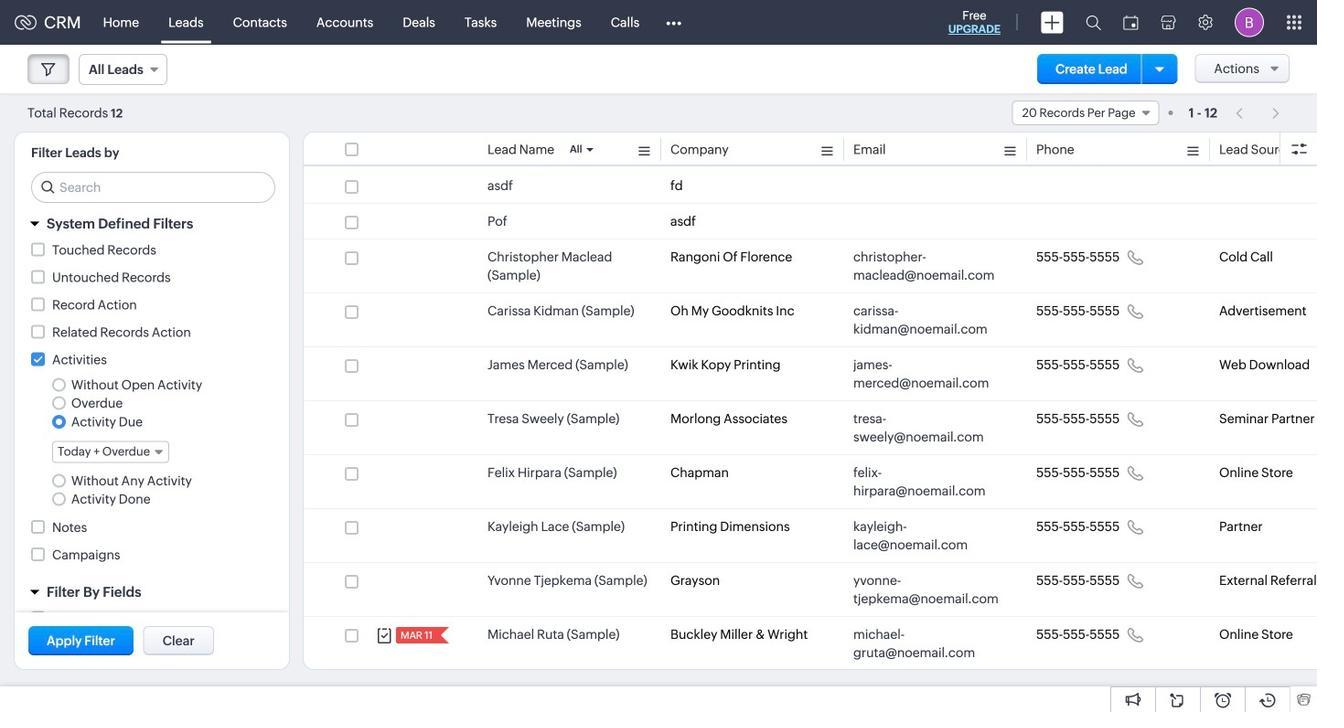 Task type: describe. For each thing, give the bounding box(es) containing it.
Search text field
[[32, 173, 275, 202]]

logo image
[[15, 15, 37, 30]]

create menu image
[[1041, 11, 1064, 33]]

profile image
[[1235, 8, 1265, 37]]

Other Modules field
[[655, 8, 694, 37]]

search element
[[1075, 0, 1113, 45]]



Task type: vqa. For each thing, say whether or not it's contained in the screenshot.
Conversion Time
no



Task type: locate. For each thing, give the bounding box(es) containing it.
create menu element
[[1030, 0, 1075, 44]]

row group
[[304, 168, 1318, 713]]

profile element
[[1224, 0, 1276, 44]]

None field
[[79, 54, 167, 85], [1013, 101, 1160, 125], [52, 442, 169, 464], [79, 54, 167, 85], [1013, 101, 1160, 125], [52, 442, 169, 464]]

search image
[[1086, 15, 1102, 30]]

calendar image
[[1124, 15, 1139, 30]]

navigation
[[1227, 100, 1290, 126]]



